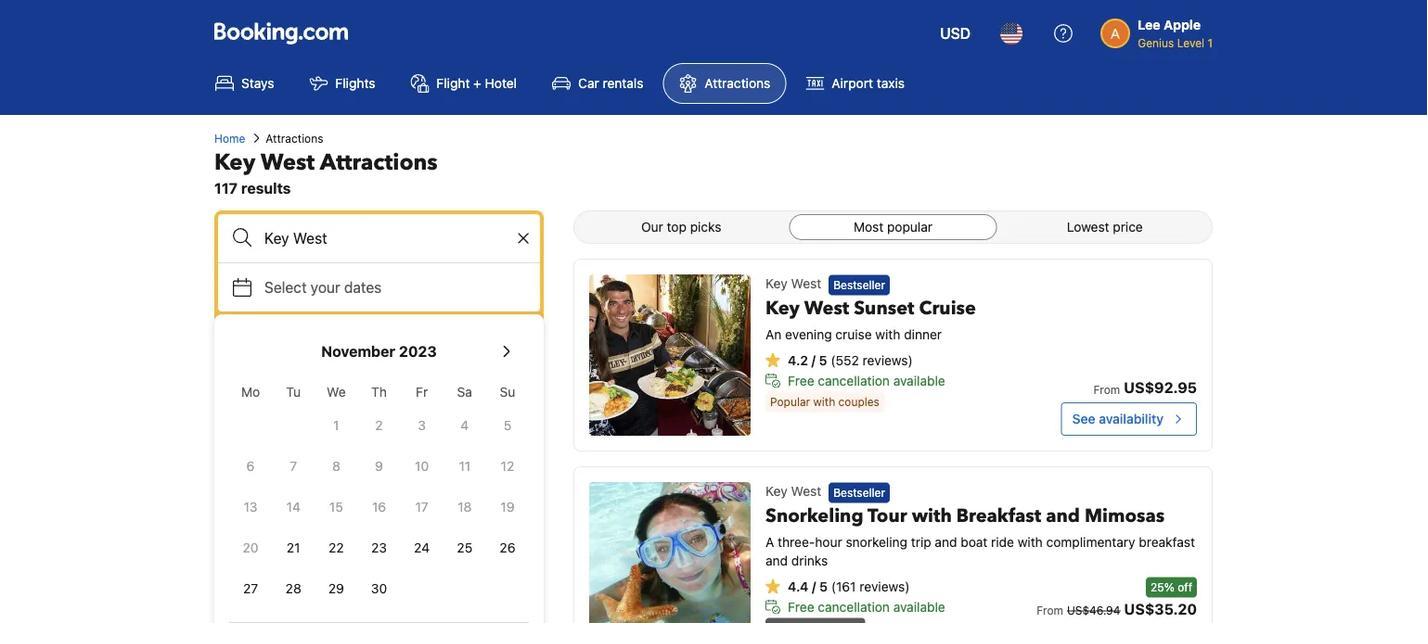 Task type: describe. For each thing, give the bounding box(es) containing it.
17
[[415, 500, 429, 515]]

food & drink (9)
[[256, 575, 354, 590]]

8 November 2023 checkbox
[[315, 448, 358, 485]]

10 November 2023 checkbox
[[401, 448, 443, 485]]

30
[[371, 581, 387, 597]]

genius
[[1138, 36, 1174, 49]]

us$35.20
[[1124, 600, 1197, 618]]

grid containing mo
[[229, 374, 529, 608]]

ride
[[991, 534, 1014, 550]]

19
[[501, 500, 515, 515]]

from us$46.94 us$35.20
[[1037, 600, 1197, 618]]

search button
[[218, 316, 540, 360]]

picks
[[690, 219, 721, 235]]

12 November 2023 checkbox
[[486, 448, 529, 485]]

4.4 / 5 (161 reviews)
[[788, 579, 910, 594]]

popular with couples
[[770, 396, 880, 409]]

29
[[328, 581, 344, 597]]

5 for snorkeling
[[819, 579, 828, 594]]

5 inside checkbox
[[504, 418, 512, 433]]

(73)
[[293, 471, 318, 486]]

0 horizontal spatial and
[[766, 553, 788, 568]]

stays link
[[200, 63, 290, 104]]

lee
[[1138, 17, 1161, 32]]

mo
[[241, 385, 260, 400]]

free for key
[[788, 373, 814, 388]]

25% off
[[1151, 581, 1192, 594]]

price
[[1113, 219, 1143, 235]]

usd
[[940, 25, 971, 42]]

tour
[[868, 503, 907, 529]]

15 November 2023 checkbox
[[315, 489, 358, 526]]

12
[[501, 459, 514, 474]]

20
[[243, 541, 258, 556]]

level
[[1177, 36, 1205, 49]]

13
[[244, 500, 258, 515]]

6
[[247, 459, 255, 474]]

(20)
[[410, 549, 435, 564]]

breakfast
[[957, 503, 1041, 529]]

attractions inside the key west attractions 117 results
[[320, 147, 438, 178]]

drinks
[[791, 553, 828, 568]]

most
[[854, 219, 884, 235]]

24
[[414, 541, 430, 556]]

29 November 2023 checkbox
[[315, 571, 358, 608]]

20 November 2023 checkbox
[[229, 530, 272, 567]]

airport taxis link
[[790, 63, 921, 104]]

boat
[[961, 534, 988, 550]]

25%
[[1151, 581, 1175, 594]]

with right ride
[[1018, 534, 1043, 550]]

tours (73)
[[256, 471, 318, 486]]

21 November 2023 checkbox
[[272, 530, 315, 567]]

your account menu lee apple genius level 1 element
[[1101, 8, 1220, 51]]

flights link
[[294, 63, 391, 104]]

25 November 2023 checkbox
[[443, 530, 486, 567]]

(67)
[[364, 497, 389, 512]]

3 November 2023 checkbox
[[401, 407, 443, 445]]

tu
[[286, 385, 301, 400]]

cancellation for west
[[818, 373, 890, 388]]

1 horizontal spatial results
[[307, 397, 357, 414]]

your for filter
[[271, 397, 303, 414]]

flights
[[335, 76, 375, 91]]

booking.com image
[[214, 22, 348, 45]]

car rentals
[[578, 76, 643, 91]]

three-
[[778, 534, 815, 550]]

filter
[[230, 397, 267, 414]]

airport
[[832, 76, 873, 91]]

rentals
[[603, 76, 643, 91]]

0 vertical spatial attractions
[[705, 76, 771, 91]]

west inside the key west attractions 117 results
[[261, 147, 315, 178]]

key west for key
[[766, 276, 821, 291]]

home link
[[214, 130, 245, 147]]

museums, arts, & culture (20)
[[256, 549, 435, 564]]

key west attractions 117 results
[[214, 147, 438, 197]]

our
[[641, 219, 663, 235]]

flight
[[437, 76, 470, 91]]

popular
[[770, 396, 810, 409]]

/ for key
[[812, 352, 816, 368]]

28
[[286, 581, 301, 597]]

5 for key
[[819, 352, 827, 368]]

food
[[256, 575, 286, 590]]

16
[[372, 500, 386, 515]]

stays
[[241, 76, 274, 91]]

west inside key west sunset cruise an evening cruise with dinner
[[804, 295, 849, 321]]

su
[[500, 385, 515, 400]]

9
[[375, 459, 383, 474]]

22 November 2023 checkbox
[[315, 530, 358, 567]]

4
[[461, 418, 469, 433]]

23
[[371, 541, 387, 556]]

key west for snorkeling
[[766, 484, 821, 499]]

2 November 2023 checkbox
[[358, 407, 401, 445]]

Where are you going? search field
[[218, 214, 540, 263]]

evening
[[785, 326, 832, 342]]

flight + hotel
[[437, 76, 517, 91]]

an
[[766, 326, 782, 342]]

november
[[321, 343, 395, 361]]

25
[[457, 541, 473, 556]]

snorkeling tour with breakfast and mimosas image
[[589, 483, 751, 624]]

lee apple genius level 1
[[1138, 17, 1213, 49]]

select
[[264, 279, 307, 296]]

& for drink
[[290, 575, 299, 590]]

search
[[355, 329, 403, 347]]

cruise
[[919, 295, 976, 321]]

117
[[214, 180, 238, 197]]

cancellation for tour
[[818, 599, 890, 615]]

off
[[1178, 581, 1192, 594]]

6 November 2023 checkbox
[[229, 448, 272, 485]]

5 November 2023 checkbox
[[486, 407, 529, 445]]

4.4
[[788, 579, 809, 594]]

nature & outdoor (67)
[[256, 497, 389, 512]]

lowest
[[1067, 219, 1109, 235]]

13 November 2023 checkbox
[[229, 489, 272, 526]]

culture
[[364, 549, 406, 564]]

arts,
[[321, 549, 348, 564]]

home
[[214, 132, 245, 145]]



Task type: locate. For each thing, give the bounding box(es) containing it.
1 vertical spatial from
[[1037, 604, 1063, 617]]

18 November 2023 checkbox
[[443, 489, 486, 526]]

1 vertical spatial &
[[352, 549, 361, 564]]

couples
[[839, 396, 880, 409]]

from up see availability
[[1094, 383, 1120, 396]]

key inside the key west attractions 117 results
[[214, 147, 255, 178]]

0 vertical spatial free cancellation available
[[788, 373, 945, 388]]

from for us$92.95
[[1094, 383, 1120, 396]]

results right tu
[[307, 397, 357, 414]]

1 cancellation from the top
[[818, 373, 890, 388]]

airport taxis
[[832, 76, 905, 91]]

19 November 2023 checkbox
[[486, 489, 529, 526]]

and
[[1046, 503, 1080, 529], [935, 534, 957, 550], [766, 553, 788, 568]]

2 / from the top
[[812, 579, 816, 594]]

car rentals link
[[536, 63, 659, 104]]

(552
[[831, 352, 859, 368]]

key inside key west sunset cruise an evening cruise with dinner
[[766, 295, 800, 321]]

tours
[[256, 471, 289, 486]]

your
[[311, 279, 340, 296], [271, 397, 303, 414]]

28 November 2023 checkbox
[[272, 571, 315, 608]]

1 horizontal spatial 1
[[1208, 36, 1213, 49]]

1 free from the top
[[788, 373, 814, 388]]

free cancellation available for west
[[788, 373, 945, 388]]

key west
[[766, 276, 821, 291], [766, 484, 821, 499]]

available down trip
[[893, 599, 945, 615]]

from inside from us$46.94 us$35.20
[[1037, 604, 1063, 617]]

snorkeling tour with breakfast and mimosas a three-hour snorkeling trip and boat ride with complimentary breakfast and drinks
[[766, 503, 1195, 568]]

1 vertical spatial 5
[[504, 418, 512, 433]]

museums,
[[256, 549, 318, 564]]

(161
[[831, 579, 856, 594]]

results
[[241, 180, 291, 197], [307, 397, 357, 414]]

0 vertical spatial &
[[300, 497, 309, 512]]

23 November 2023 checkbox
[[358, 530, 401, 567]]

& down '(73)'
[[300, 497, 309, 512]]

1 inside lee apple genius level 1
[[1208, 36, 1213, 49]]

0 horizontal spatial from
[[1037, 604, 1063, 617]]

key west sunset cruise image
[[589, 275, 751, 436]]

2 vertical spatial attractions
[[320, 147, 438, 178]]

30 November 2023 checkbox
[[358, 571, 401, 608]]

us$46.94
[[1067, 604, 1120, 617]]

mimosas
[[1085, 503, 1165, 529]]

0 vertical spatial and
[[1046, 503, 1080, 529]]

available for with
[[893, 599, 945, 615]]

hour
[[815, 534, 842, 550]]

grid
[[229, 374, 529, 608]]

reviews) for sunset
[[863, 352, 913, 368]]

11
[[459, 459, 471, 474]]

free down "4.2" at the right bottom of page
[[788, 373, 814, 388]]

1 vertical spatial key west
[[766, 484, 821, 499]]

2 bestseller from the top
[[833, 487, 885, 500]]

5 left (552
[[819, 352, 827, 368]]

0 horizontal spatial 1
[[333, 418, 339, 433]]

reviews) right (161
[[860, 579, 910, 594]]

11 November 2023 checkbox
[[443, 448, 486, 485]]

10
[[415, 459, 429, 474]]

1 / from the top
[[812, 352, 816, 368]]

24 November 2023 checkbox
[[401, 530, 443, 567]]

with down the sunset
[[875, 326, 901, 342]]

1 horizontal spatial from
[[1094, 383, 1120, 396]]

2 horizontal spatial &
[[352, 549, 361, 564]]

with up trip
[[912, 503, 952, 529]]

/ for snorkeling
[[812, 579, 816, 594]]

free down 4.4
[[788, 599, 814, 615]]

& right arts, in the bottom of the page
[[352, 549, 361, 564]]

us$92.95
[[1124, 379, 1197, 397]]

4.2
[[788, 352, 808, 368]]

bestseller up tour
[[833, 487, 885, 500]]

2 cancellation from the top
[[818, 599, 890, 615]]

results right 117
[[241, 180, 291, 197]]

14 November 2023 checkbox
[[272, 489, 315, 526]]

0 vertical spatial available
[[893, 373, 945, 388]]

filter your results
[[230, 397, 357, 414]]

4 November 2023 checkbox
[[443, 407, 486, 445]]

dinner
[[904, 326, 942, 342]]

west
[[261, 147, 315, 178], [791, 276, 821, 291], [804, 295, 849, 321], [791, 484, 821, 499]]

bestseller up the sunset
[[833, 279, 885, 292]]

2 vertical spatial 5
[[819, 579, 828, 594]]

snorkeling
[[766, 503, 864, 529]]

cruise
[[836, 326, 872, 342]]

key west up evening
[[766, 276, 821, 291]]

outdoor
[[313, 497, 360, 512]]

breakfast
[[1139, 534, 1195, 550]]

with inside key west sunset cruise an evening cruise with dinner
[[875, 326, 901, 342]]

3
[[418, 418, 426, 433]]

key west sunset cruise an evening cruise with dinner
[[766, 295, 976, 342]]

17 November 2023 checkbox
[[401, 489, 443, 526]]

1 vertical spatial cancellation
[[818, 599, 890, 615]]

1 vertical spatial your
[[271, 397, 303, 414]]

9 November 2023 checkbox
[[358, 448, 401, 485]]

1 free cancellation available from the top
[[788, 373, 945, 388]]

bestseller for west
[[833, 279, 885, 292]]

reviews) for with
[[860, 579, 910, 594]]

free cancellation available down 4.4 / 5 (161 reviews)
[[788, 599, 945, 615]]

lowest price
[[1067, 219, 1143, 235]]

usd button
[[929, 11, 982, 56]]

we
[[327, 385, 346, 400]]

see availability
[[1072, 412, 1164, 427]]

0 vertical spatial results
[[241, 180, 291, 197]]

free for snorkeling
[[788, 599, 814, 615]]

27 November 2023 checkbox
[[229, 571, 272, 608]]

sunset
[[854, 295, 915, 321]]

16 November 2023 checkbox
[[358, 489, 401, 526]]

popular
[[887, 219, 933, 235]]

2 key west from the top
[[766, 484, 821, 499]]

1 bestseller from the top
[[833, 279, 885, 292]]

2 available from the top
[[893, 599, 945, 615]]

1 November 2023 checkbox
[[315, 407, 358, 445]]

2 vertical spatial &
[[290, 575, 299, 590]]

cancellation down the 4.2 / 5 (552 reviews)
[[818, 373, 890, 388]]

/ right 4.4
[[812, 579, 816, 594]]

15
[[329, 500, 343, 515]]

attractions link
[[663, 63, 786, 104]]

hotel
[[485, 76, 517, 91]]

and down a
[[766, 553, 788, 568]]

1 horizontal spatial your
[[311, 279, 340, 296]]

2 free cancellation available from the top
[[788, 599, 945, 615]]

1 vertical spatial bestseller
[[833, 487, 885, 500]]

and up complimentary
[[1046, 503, 1080, 529]]

0 vertical spatial 1
[[1208, 36, 1213, 49]]

free cancellation available
[[788, 373, 945, 388], [788, 599, 945, 615]]

2
[[375, 418, 383, 433]]

/
[[812, 352, 816, 368], [812, 579, 816, 594]]

bestseller for tour
[[833, 487, 885, 500]]

1 down we
[[333, 418, 339, 433]]

sa
[[457, 385, 472, 400]]

0 horizontal spatial &
[[290, 575, 299, 590]]

0 vertical spatial cancellation
[[818, 373, 890, 388]]

0 horizontal spatial results
[[241, 180, 291, 197]]

drink
[[302, 575, 333, 590]]

26 November 2023 checkbox
[[486, 530, 529, 567]]

2 vertical spatial and
[[766, 553, 788, 568]]

from us$92.95
[[1094, 379, 1197, 397]]

select your dates
[[264, 279, 382, 296]]

1 vertical spatial free
[[788, 599, 814, 615]]

from left us$46.94 at the bottom right of page
[[1037, 604, 1063, 617]]

available down dinner
[[893, 373, 945, 388]]

1 inside option
[[333, 418, 339, 433]]

0 vertical spatial /
[[812, 352, 816, 368]]

complimentary
[[1046, 534, 1135, 550]]

free cancellation available up couples
[[788, 373, 945, 388]]

free cancellation available for tour
[[788, 599, 945, 615]]

your for select
[[311, 279, 340, 296]]

1 vertical spatial results
[[307, 397, 357, 414]]

(9)
[[336, 575, 354, 590]]

1 vertical spatial free cancellation available
[[788, 599, 945, 615]]

your left dates
[[311, 279, 340, 296]]

22
[[329, 541, 344, 556]]

cancellation down 4.4 / 5 (161 reviews)
[[818, 599, 890, 615]]

trip
[[911, 534, 931, 550]]

1 right level
[[1208, 36, 1213, 49]]

1
[[1208, 36, 1213, 49], [333, 418, 339, 433]]

0 vertical spatial 5
[[819, 352, 827, 368]]

7
[[290, 459, 297, 474]]

14
[[286, 500, 301, 515]]

november 2023
[[321, 343, 437, 361]]

1 key west from the top
[[766, 276, 821, 291]]

1 vertical spatial /
[[812, 579, 816, 594]]

& left drink
[[290, 575, 299, 590]]

category
[[230, 449, 287, 464]]

1 horizontal spatial and
[[935, 534, 957, 550]]

0 vertical spatial free
[[788, 373, 814, 388]]

2 horizontal spatial and
[[1046, 503, 1080, 529]]

2023
[[399, 343, 437, 361]]

apple
[[1164, 17, 1201, 32]]

reviews) right (552
[[863, 352, 913, 368]]

0 horizontal spatial your
[[271, 397, 303, 414]]

0 vertical spatial reviews)
[[863, 352, 913, 368]]

nature
[[256, 497, 297, 512]]

0 vertical spatial key west
[[766, 276, 821, 291]]

top
[[667, 219, 687, 235]]

18
[[458, 500, 472, 515]]

1 vertical spatial and
[[935, 534, 957, 550]]

0 vertical spatial from
[[1094, 383, 1120, 396]]

2 free from the top
[[788, 599, 814, 615]]

with right popular on the bottom
[[813, 396, 835, 409]]

1 available from the top
[[893, 373, 945, 388]]

availability
[[1099, 412, 1164, 427]]

0 vertical spatial bestseller
[[833, 279, 885, 292]]

8
[[332, 459, 340, 474]]

results inside the key west attractions 117 results
[[241, 180, 291, 197]]

5 down su
[[504, 418, 512, 433]]

and right trip
[[935, 534, 957, 550]]

from inside from us$92.95
[[1094, 383, 1120, 396]]

5
[[819, 352, 827, 368], [504, 418, 512, 433], [819, 579, 828, 594]]

0 vertical spatial your
[[311, 279, 340, 296]]

key west up "snorkeling"
[[766, 484, 821, 499]]

1 horizontal spatial &
[[300, 497, 309, 512]]

your right filter
[[271, 397, 303, 414]]

1 vertical spatial available
[[893, 599, 945, 615]]

from for us$46.94
[[1037, 604, 1063, 617]]

bestseller
[[833, 279, 885, 292], [833, 487, 885, 500]]

5 left (161
[[819, 579, 828, 594]]

/ right "4.2" at the right bottom of page
[[812, 352, 816, 368]]

car
[[578, 76, 599, 91]]

1 vertical spatial 1
[[333, 418, 339, 433]]

& for outdoor
[[300, 497, 309, 512]]

1 vertical spatial reviews)
[[860, 579, 910, 594]]

1 vertical spatial attractions
[[266, 132, 323, 145]]

th
[[371, 385, 387, 400]]

fr
[[416, 385, 428, 400]]

7 November 2023 checkbox
[[272, 448, 315, 485]]

27
[[243, 581, 258, 597]]

available for sunset
[[893, 373, 945, 388]]

taxis
[[877, 76, 905, 91]]



Task type: vqa. For each thing, say whether or not it's contained in the screenshot.
Bestseller
yes



